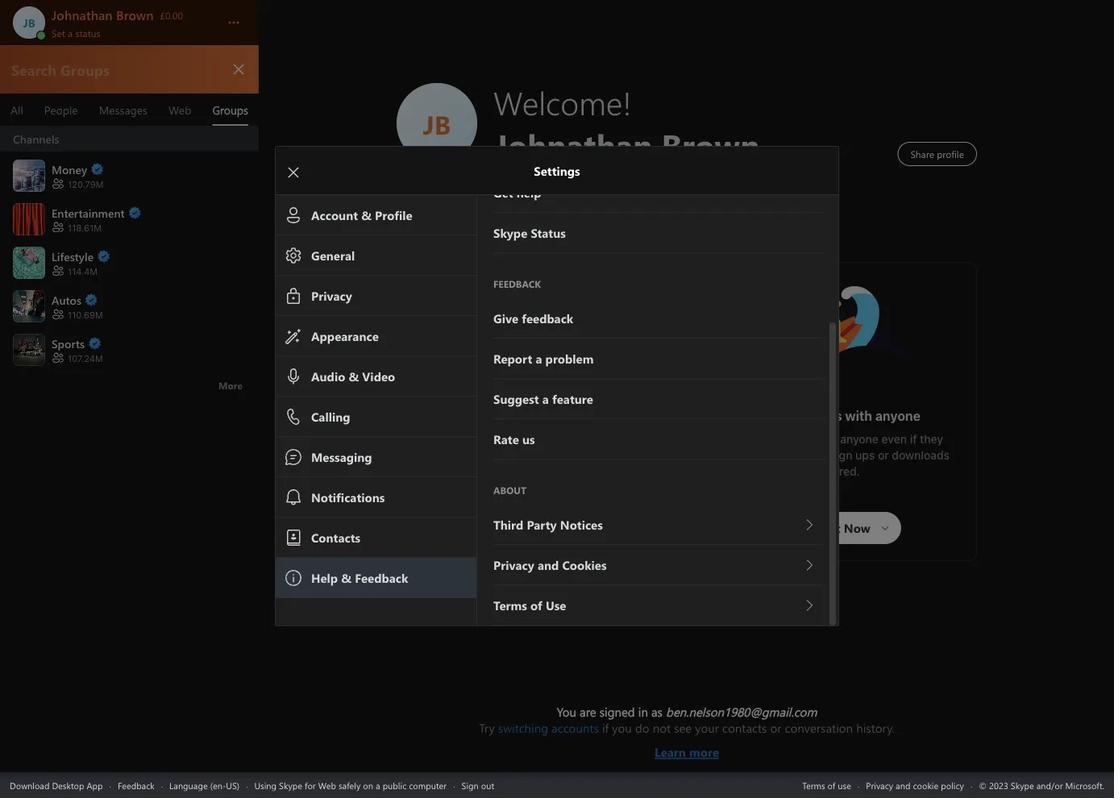 Task type: locate. For each thing, give the bounding box(es) containing it.
skype. down invite
[[773, 449, 810, 462]]

2 horizontal spatial in
[[638, 704, 648, 720]]

or right ups
[[878, 449, 889, 462]]

1 horizontal spatial the
[[763, 433, 780, 446]]

0 horizontal spatial skype
[[279, 779, 302, 792]]

1 horizontal spatial a
[[376, 779, 380, 792]]

tab list
[[0, 94, 259, 126]]

skype. down date
[[498, 457, 534, 470]]

terms of use
[[803, 779, 852, 792]]

107.24m
[[68, 353, 103, 364]]

or
[[878, 449, 889, 462], [771, 720, 782, 736]]

0 vertical spatial in
[[550, 417, 562, 432]]

a right set at top left
[[68, 26, 73, 39]]

110.69m
[[68, 310, 103, 320]]

a down features
[[597, 457, 603, 470]]

2 vertical spatial a
[[376, 779, 380, 792]]

list item
[[0, 127, 259, 153]]

0 vertical spatial or
[[878, 449, 889, 462]]

in left as at bottom right
[[638, 704, 648, 720]]

a inside button
[[68, 26, 73, 39]]

with up 'no'
[[815, 433, 838, 446]]

in right new
[[550, 417, 562, 432]]

1 vertical spatial or
[[771, 720, 782, 736]]

1 vertical spatial skype
[[279, 779, 302, 792]]

2 vertical spatial in
[[638, 704, 648, 720]]

1 horizontal spatial with
[[815, 433, 838, 446]]

privacy and cookie policy
[[866, 779, 964, 792]]

web
[[318, 779, 336, 792]]

policy
[[941, 779, 964, 792]]

or right contacts in the right of the page
[[771, 720, 782, 736]]

1 horizontal spatial on
[[757, 449, 770, 462]]

for
[[305, 779, 316, 792]]

skype.
[[773, 449, 810, 462], [498, 457, 534, 470]]

0 vertical spatial and
[[633, 441, 653, 454]]

share the invite with anyone even if they aren't on skype. no sign ups or downloads required.
[[723, 433, 953, 478]]

1 horizontal spatial and
[[896, 779, 911, 792]]

public
[[383, 779, 407, 792]]

channels group
[[0, 127, 259, 400]]

and inside stay up to date with the latest features and updates in skype. don't miss a thing!
[[633, 441, 653, 454]]

1 vertical spatial a
[[597, 457, 603, 470]]

skype
[[565, 417, 604, 432], [279, 779, 302, 792]]

on right safely
[[363, 779, 373, 792]]

what's new in skype
[[472, 417, 604, 432]]

using skype for web safely on a public computer
[[254, 779, 447, 792]]

the up don't
[[532, 441, 550, 454]]

to
[[466, 441, 477, 454]]

0 vertical spatial skype
[[565, 417, 604, 432]]

1 horizontal spatial skype.
[[773, 449, 810, 462]]

if left you
[[602, 720, 609, 736]]

easy meetings with anyone
[[752, 408, 921, 424]]

with right date
[[507, 441, 530, 454]]

launch
[[490, 287, 527, 304]]

the down the easy
[[763, 433, 780, 446]]

0 horizontal spatial or
[[771, 720, 782, 736]]

0 vertical spatial on
[[757, 449, 770, 462]]

you
[[557, 704, 577, 720]]

1 horizontal spatial if
[[910, 433, 917, 446]]

us)
[[226, 779, 240, 792]]

0 horizontal spatial on
[[363, 779, 373, 792]]

0 horizontal spatial in
[[485, 457, 495, 470]]

feedback
[[118, 779, 155, 792]]

with inside stay up to date with the latest features and updates in skype. don't miss a thing!
[[507, 441, 530, 454]]

0 vertical spatial a
[[68, 26, 73, 39]]

and left cookie
[[896, 779, 911, 792]]

0 horizontal spatial a
[[68, 26, 73, 39]]

0 horizontal spatial with
[[507, 441, 530, 454]]

1 horizontal spatial or
[[878, 449, 889, 462]]

miss
[[569, 457, 594, 470]]

stay up to date with the latest features and updates in skype. don't miss a thing!
[[423, 441, 656, 470]]

with up ups
[[845, 408, 873, 424]]

sign
[[830, 449, 853, 462]]

anyone up the even
[[876, 408, 921, 424]]

easy
[[752, 408, 781, 424]]

1 vertical spatial and
[[896, 779, 911, 792]]

up
[[450, 441, 463, 454]]

1 vertical spatial in
[[485, 457, 495, 470]]

a left public
[[376, 779, 380, 792]]

if up downloads
[[910, 433, 917, 446]]

if
[[910, 433, 917, 446], [602, 720, 609, 736]]

1 vertical spatial on
[[363, 779, 373, 792]]

even
[[882, 433, 907, 446]]

cookie
[[913, 779, 939, 792]]

using
[[254, 779, 277, 792]]

with inside share the invite with anyone even if they aren't on skype. no sign ups or downloads required.
[[815, 433, 838, 446]]

and up thing!
[[633, 441, 653, 454]]

0 horizontal spatial and
[[633, 441, 653, 454]]

0 horizontal spatial skype.
[[498, 457, 534, 470]]

1 horizontal spatial skype
[[565, 417, 604, 432]]

skype up latest
[[565, 417, 604, 432]]

the inside share the invite with anyone even if they aren't on skype. no sign ups or downloads required.
[[763, 433, 780, 446]]

or inside share the invite with anyone even if they aren't on skype. no sign ups or downloads required.
[[878, 449, 889, 462]]

download desktop app link
[[10, 779, 103, 792]]

what's
[[472, 417, 516, 432]]

in
[[550, 417, 562, 432], [485, 457, 495, 470], [638, 704, 648, 720]]

in down date
[[485, 457, 495, 470]]

0 horizontal spatial if
[[602, 720, 609, 736]]

and
[[633, 441, 653, 454], [896, 779, 911, 792]]

if inside try switching accounts if you do not see your contacts or conversation history. learn more
[[602, 720, 609, 736]]

on
[[757, 449, 770, 462], [363, 779, 373, 792]]

skype left 'for' on the bottom left of page
[[279, 779, 302, 792]]

invite
[[783, 433, 812, 446]]

with
[[845, 408, 873, 424], [815, 433, 838, 446], [507, 441, 530, 454]]

the
[[763, 433, 780, 446], [532, 441, 550, 454]]

1 vertical spatial if
[[602, 720, 609, 736]]

computer
[[409, 779, 447, 792]]

0 horizontal spatial the
[[532, 441, 550, 454]]

set a status button
[[52, 23, 211, 39]]

on down share
[[757, 449, 770, 462]]

use
[[838, 779, 852, 792]]

downloads
[[892, 449, 950, 462]]

114.4m
[[68, 266, 98, 277]]

status
[[75, 26, 100, 39]]

sign
[[462, 779, 479, 792]]

0 vertical spatial if
[[910, 433, 917, 446]]

anyone up ups
[[840, 433, 879, 446]]

1 vertical spatial anyone
[[840, 433, 879, 446]]

anyone
[[876, 408, 921, 424], [840, 433, 879, 446]]

a
[[68, 26, 73, 39], [597, 457, 603, 470], [376, 779, 380, 792]]

do
[[635, 720, 650, 736]]

sign out link
[[462, 779, 494, 792]]

anyone inside share the invite with anyone even if they aren't on skype. no sign ups or downloads required.
[[840, 433, 879, 446]]

the inside stay up to date with the latest features and updates in skype. don't miss a thing!
[[532, 441, 550, 454]]

don't
[[537, 457, 566, 470]]

2 horizontal spatial a
[[597, 457, 603, 470]]

0 vertical spatial anyone
[[876, 408, 921, 424]]

contacts
[[723, 720, 767, 736]]



Task type: vqa. For each thing, say whether or not it's contained in the screenshot.
'not'
yes



Task type: describe. For each thing, give the bounding box(es) containing it.
try
[[479, 720, 495, 736]]

desktop
[[52, 779, 84, 792]]

safely
[[339, 779, 361, 792]]

are
[[580, 704, 596, 720]]

or inside try switching accounts if you do not see your contacts or conversation history. learn more
[[771, 720, 782, 736]]

ups
[[856, 449, 875, 462]]

history.
[[857, 720, 895, 736]]

switching
[[498, 720, 548, 736]]

stay
[[423, 441, 447, 454]]

language (en-us) link
[[169, 779, 240, 792]]

your
[[695, 720, 719, 736]]

updates
[[439, 457, 482, 470]]

conversation
[[785, 720, 853, 736]]

not
[[653, 720, 671, 736]]

help & feedback dialog
[[275, 15, 863, 627]]

2 horizontal spatial with
[[845, 408, 873, 424]]

see
[[674, 720, 692, 736]]

terms of use link
[[803, 779, 852, 792]]

feedback link
[[118, 779, 155, 792]]

set
[[52, 26, 65, 39]]

a inside stay up to date with the latest features and updates in skype. don't miss a thing!
[[597, 457, 603, 470]]

switching accounts link
[[498, 720, 599, 736]]

accounts
[[552, 720, 599, 736]]

more
[[690, 744, 719, 760]]

privacy
[[866, 779, 894, 792]]

date
[[480, 441, 504, 454]]

learn
[[655, 744, 686, 760]]

signed
[[600, 704, 635, 720]]

latest
[[553, 441, 583, 454]]

of
[[828, 779, 836, 792]]

mansurfer
[[788, 279, 846, 296]]

no
[[812, 449, 827, 462]]

terms
[[803, 779, 825, 792]]

aren't
[[723, 449, 754, 462]]

as
[[652, 704, 663, 720]]

skype. inside share the invite with anyone even if they aren't on skype. no sign ups or downloads required.
[[773, 449, 810, 462]]

new
[[520, 417, 547, 432]]

set a status
[[52, 26, 100, 39]]

privacy and cookie policy link
[[866, 779, 964, 792]]

120.79m
[[68, 179, 104, 190]]

Search Groups text field
[[10, 59, 217, 80]]

out
[[481, 779, 494, 792]]

you
[[612, 720, 632, 736]]

118.61m
[[68, 223, 102, 233]]

thing!
[[606, 457, 637, 470]]

on inside share the invite with anyone even if they aren't on skype. no sign ups or downloads required.
[[757, 449, 770, 462]]

using skype for web safely on a public computer link
[[254, 779, 447, 792]]

they
[[920, 433, 944, 446]]

if inside share the invite with anyone even if they aren't on skype. no sign ups or downloads required.
[[910, 433, 917, 446]]

download
[[10, 779, 49, 792]]

language (en-us)
[[169, 779, 240, 792]]

learn more link
[[479, 736, 895, 760]]

try switching accounts if you do not see your contacts or conversation history. learn more
[[479, 720, 895, 760]]

skype. inside stay up to date with the latest features and updates in skype. don't miss a thing!
[[498, 457, 534, 470]]

(en-
[[210, 779, 226, 792]]

language
[[169, 779, 208, 792]]

features
[[586, 441, 630, 454]]

1 horizontal spatial in
[[550, 417, 562, 432]]

in inside stay up to date with the latest features and updates in skype. don't miss a thing!
[[485, 457, 495, 470]]

required.
[[812, 465, 860, 478]]

share
[[729, 433, 760, 446]]

download desktop app
[[10, 779, 103, 792]]

app
[[87, 779, 103, 792]]

meetings
[[784, 408, 842, 424]]

sign out
[[462, 779, 494, 792]]

you are signed in as
[[557, 704, 666, 720]]



